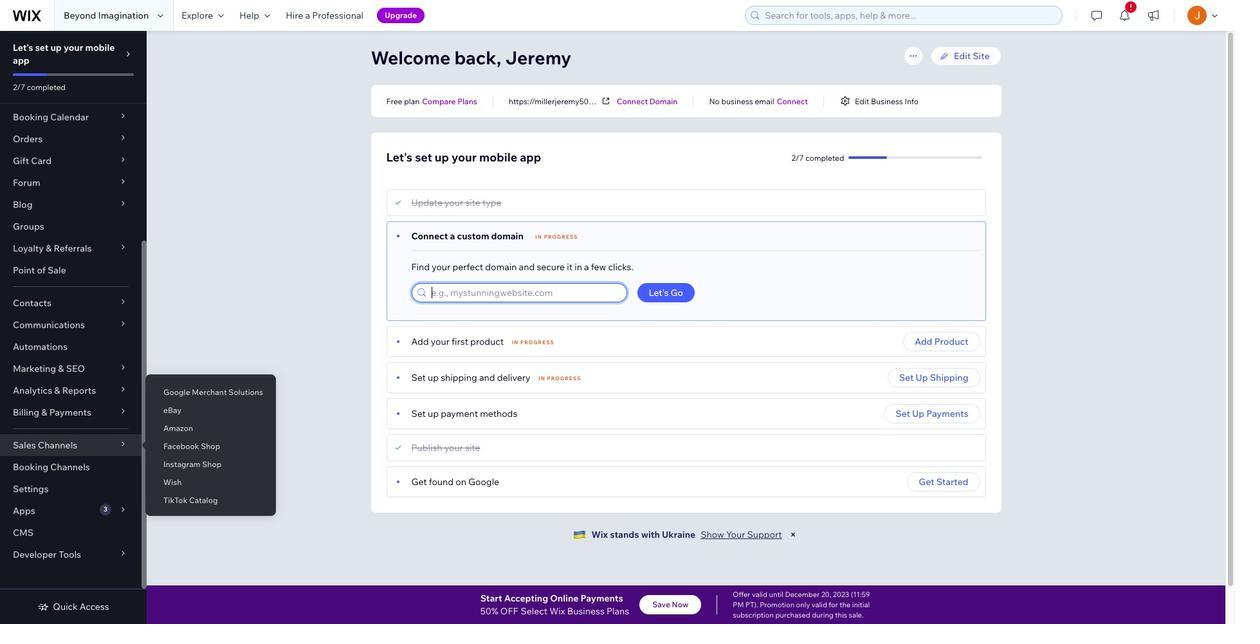 Task type: describe. For each thing, give the bounding box(es) containing it.
start accepting online payments 50% off select wix business plans
[[480, 593, 629, 617]]

set for set up shipping
[[899, 372, 914, 384]]

upgrade
[[385, 10, 417, 20]]

0 horizontal spatial valid
[[752, 590, 768, 599]]

1 vertical spatial let's
[[386, 150, 413, 165]]

set for set up payment methods
[[412, 408, 426, 420]]

secure
[[537, 261, 565, 273]]

amazon
[[163, 423, 193, 433]]

it
[[567, 261, 573, 273]]

business inside start accepting online payments 50% off select wix business plans
[[567, 606, 605, 617]]

& for loyalty
[[46, 243, 52, 254]]

channels for booking channels
[[50, 461, 90, 473]]

facebook
[[163, 441, 199, 451]]

0 vertical spatial wix
[[592, 529, 608, 541]]

up inside let's set up your mobile app
[[51, 42, 62, 53]]

progress for connect a custom domain
[[544, 234, 578, 240]]

no
[[709, 96, 720, 106]]

let's set up your mobile app inside sidebar element
[[13, 42, 115, 66]]

product
[[470, 336, 504, 347]]

your for update
[[445, 197, 464, 208]]

upgrade button
[[377, 8, 425, 23]]

booking for booking channels
[[13, 461, 48, 473]]

set up shipping
[[899, 372, 969, 384]]

find
[[412, 261, 430, 273]]

tools
[[59, 549, 81, 561]]

wix inside start accepting online payments 50% off select wix business plans
[[550, 606, 565, 617]]

off
[[501, 606, 518, 617]]

0 vertical spatial google
[[163, 387, 190, 397]]

& for analytics
[[54, 385, 60, 396]]

set inside let's set up your mobile app
[[35, 42, 48, 53]]

2 vertical spatial a
[[584, 261, 589, 273]]

booking for booking calendar
[[13, 111, 48, 123]]

plans inside start accepting online payments 50% off select wix business plans
[[607, 606, 629, 617]]

1 horizontal spatial set
[[415, 150, 432, 165]]

only
[[796, 600, 810, 609]]

referrals
[[54, 243, 92, 254]]

your for add
[[431, 336, 450, 347]]

1 vertical spatial valid
[[812, 600, 827, 609]]

beyond imagination
[[64, 10, 149, 21]]

support
[[747, 529, 782, 541]]

tiktok
[[163, 496, 188, 505]]

sales
[[13, 440, 36, 451]]

blog
[[13, 199, 32, 210]]

get for get found on google
[[412, 476, 427, 488]]

billing & payments button
[[0, 402, 142, 423]]

professional
[[312, 10, 364, 21]]

explore
[[182, 10, 213, 21]]

add for add your first product
[[412, 336, 429, 347]]

hire a professional
[[286, 10, 364, 21]]

set up shipping button
[[888, 368, 980, 387]]

point
[[13, 264, 35, 276]]

edit for edit business info
[[855, 96, 870, 106]]

in for connect a custom domain
[[536, 234, 542, 240]]

facebook shop link
[[145, 436, 276, 458]]

this
[[835, 611, 848, 620]]

update your site type
[[412, 197, 502, 208]]

your for find
[[432, 261, 451, 273]]

add your first product
[[412, 336, 504, 347]]

back,
[[455, 46, 502, 69]]

site for publish your site
[[465, 442, 480, 454]]

a for custom
[[450, 230, 455, 242]]

shipping
[[930, 372, 969, 384]]

get for get started
[[919, 476, 935, 488]]

payment
[[441, 408, 478, 420]]

add for add product
[[915, 336, 933, 347]]

in for add your first product
[[512, 339, 519, 346]]

merchant
[[192, 387, 227, 397]]

edit for edit site
[[954, 50, 971, 62]]

in progress for connect a custom domain
[[536, 234, 578, 240]]

3
[[104, 505, 107, 514]]

wish link
[[145, 472, 276, 494]]

until
[[769, 590, 784, 599]]

1 horizontal spatial 2/7 completed
[[792, 153, 845, 162]]

analytics & reports button
[[0, 380, 142, 402]]

automations
[[13, 341, 68, 353]]

e.g., mystunningwebsite.com field
[[428, 284, 623, 302]]

shop for instagram shop
[[202, 459, 222, 469]]

contacts button
[[0, 292, 142, 314]]

sales channels
[[13, 440, 77, 451]]

Search for tools, apps, help & more... field
[[761, 6, 1059, 24]]

first
[[452, 336, 468, 347]]

up for payments
[[912, 408, 925, 420]]

communications
[[13, 319, 85, 331]]

business inside button
[[871, 96, 903, 106]]

let's go button
[[637, 283, 695, 302]]

info
[[905, 96, 919, 106]]

amazon link
[[145, 418, 276, 440]]

product
[[935, 336, 969, 347]]

select
[[521, 606, 548, 617]]

custom
[[457, 230, 489, 242]]

settings link
[[0, 478, 142, 500]]

let's inside let's go button
[[649, 287, 669, 299]]

your
[[727, 529, 745, 541]]

go
[[671, 287, 683, 299]]

1 vertical spatial 2/7
[[792, 153, 804, 162]]

orders button
[[0, 128, 142, 150]]

1 vertical spatial and
[[479, 372, 495, 384]]

free
[[386, 96, 403, 106]]

1 horizontal spatial mobile
[[479, 150, 517, 165]]

in
[[575, 261, 582, 273]]

analytics
[[13, 385, 52, 396]]

2023
[[833, 590, 850, 599]]

in for set up shipping and delivery
[[539, 375, 546, 382]]

booking channels
[[13, 461, 90, 473]]

payments inside start accepting online payments 50% off select wix business plans
[[581, 593, 623, 604]]

channels for sales channels
[[38, 440, 77, 451]]

let's go
[[649, 287, 683, 299]]

progress for add your first product
[[521, 339, 555, 346]]

stands
[[610, 529, 639, 541]]

instagram shop link
[[145, 454, 276, 476]]

ebay link
[[145, 400, 276, 422]]

your up update your site type
[[452, 150, 477, 165]]

sidebar element
[[0, 0, 147, 624]]

accepting
[[504, 593, 548, 604]]

completed inside sidebar element
[[27, 82, 66, 92]]

quick
[[53, 601, 78, 613]]

set for set up shipping and delivery
[[412, 372, 426, 384]]

connect for connect a custom domain
[[412, 230, 448, 242]]

gift card
[[13, 155, 52, 167]]

publish your site
[[412, 442, 480, 454]]

card
[[31, 155, 52, 167]]

20,
[[822, 590, 832, 599]]

cms link
[[0, 522, 142, 544]]

no business email connect
[[709, 96, 808, 106]]

reports
[[62, 385, 96, 396]]



Task type: locate. For each thing, give the bounding box(es) containing it.
1 horizontal spatial let's
[[386, 150, 413, 165]]

1 horizontal spatial 2/7
[[792, 153, 804, 162]]

1 horizontal spatial payments
[[581, 593, 623, 604]]

access
[[80, 601, 109, 613]]

marketing & seo
[[13, 363, 85, 375]]

let's set up your mobile app down beyond
[[13, 42, 115, 66]]

0 vertical spatial a
[[305, 10, 310, 21]]

booking inside "link"
[[13, 461, 48, 473]]

welcome back, jeremy
[[371, 46, 572, 69]]

google right on
[[468, 476, 499, 488]]

groups link
[[0, 216, 142, 237]]

your for publish
[[444, 442, 463, 454]]

shipping
[[441, 372, 477, 384]]

0 horizontal spatial add
[[412, 336, 429, 347]]

0 horizontal spatial app
[[13, 55, 29, 66]]

0 vertical spatial up
[[916, 372, 928, 384]]

1 booking from the top
[[13, 111, 48, 123]]

0 horizontal spatial wix
[[550, 606, 565, 617]]

site down set up payment methods
[[465, 442, 480, 454]]

2/7
[[13, 82, 25, 92], [792, 153, 804, 162]]

& left seo
[[58, 363, 64, 375]]

0 vertical spatial set
[[35, 42, 48, 53]]

0 horizontal spatial mobile
[[85, 42, 115, 53]]

in progress up delivery
[[512, 339, 555, 346]]

connect right the email
[[777, 96, 808, 106]]

edit business info
[[855, 96, 919, 106]]

in progress for add your first product
[[512, 339, 555, 346]]

in progress for set up shipping and delivery
[[539, 375, 581, 382]]

2 add from the left
[[915, 336, 933, 347]]

booking up the orders
[[13, 111, 48, 123]]

1 horizontal spatial and
[[519, 261, 535, 273]]

set up payments
[[896, 408, 969, 420]]

domain for perfect
[[485, 261, 517, 273]]

imagination
[[98, 10, 149, 21]]

add left first
[[412, 336, 429, 347]]

0 vertical spatial progress
[[544, 234, 578, 240]]

domain
[[491, 230, 524, 242], [485, 261, 517, 273]]

your inside let's set up your mobile app
[[64, 42, 83, 53]]

shop inside "link"
[[202, 459, 222, 469]]

1 horizontal spatial google
[[468, 476, 499, 488]]

compare
[[422, 96, 456, 106]]

booking up "settings"
[[13, 461, 48, 473]]

0 horizontal spatial plans
[[458, 96, 477, 106]]

a right hire
[[305, 10, 310, 21]]

progress up delivery
[[521, 339, 555, 346]]

valid up 'pt).'
[[752, 590, 768, 599]]

0 vertical spatial completed
[[27, 82, 66, 92]]

1 vertical spatial let's set up your mobile app
[[386, 150, 541, 165]]

1 horizontal spatial add
[[915, 336, 933, 347]]

google merchant solutions
[[163, 387, 263, 397]]

payments down shipping on the right of page
[[927, 408, 969, 420]]

get found on google
[[412, 476, 499, 488]]

set left shipping on the right of page
[[899, 372, 914, 384]]

0 vertical spatial and
[[519, 261, 535, 273]]

connect domain
[[617, 96, 678, 106]]

in progress up the 'secure'
[[536, 234, 578, 240]]

0 horizontal spatial google
[[163, 387, 190, 397]]

1 vertical spatial set
[[415, 150, 432, 165]]

edit inside 'link'
[[954, 50, 971, 62]]

0 vertical spatial channels
[[38, 440, 77, 451]]

a left custom
[[450, 230, 455, 242]]

domain right perfect
[[485, 261, 517, 273]]

2/7 completed down connect link
[[792, 153, 845, 162]]

quick access button
[[38, 601, 109, 613]]

your left first
[[431, 336, 450, 347]]

edit site link
[[931, 46, 1002, 66]]

1 vertical spatial app
[[520, 150, 541, 165]]

1 horizontal spatial app
[[520, 150, 541, 165]]

connect left domain
[[617, 96, 648, 106]]

cms
[[13, 527, 34, 539]]

channels down sales channels popup button
[[50, 461, 90, 473]]

1 horizontal spatial a
[[450, 230, 455, 242]]

connect for connect domain
[[617, 96, 648, 106]]

domain right custom
[[491, 230, 524, 242]]

automations link
[[0, 336, 142, 358]]

1 vertical spatial site
[[465, 442, 480, 454]]

0 horizontal spatial business
[[567, 606, 605, 617]]

in right product
[[512, 339, 519, 346]]

0 vertical spatial business
[[871, 96, 903, 106]]

0 horizontal spatial 2/7
[[13, 82, 25, 92]]

instagram
[[163, 459, 201, 469]]

save
[[653, 600, 670, 609]]

set up payment methods
[[412, 408, 518, 420]]

plans left save
[[607, 606, 629, 617]]

& for billing
[[41, 407, 47, 418]]

2 booking from the top
[[13, 461, 48, 473]]

initial
[[852, 600, 870, 609]]

site
[[973, 50, 990, 62]]

mobile
[[85, 42, 115, 53], [479, 150, 517, 165]]

1 vertical spatial plans
[[607, 606, 629, 617]]

jeremy
[[506, 46, 572, 69]]

progress right delivery
[[547, 375, 581, 382]]

connect domain link
[[617, 95, 678, 107]]

groups
[[13, 221, 44, 232]]

edit business info button
[[840, 95, 919, 107]]

1 horizontal spatial business
[[871, 96, 903, 106]]

up down set up shipping
[[912, 408, 925, 420]]

save now
[[653, 600, 689, 609]]

get
[[412, 476, 427, 488], [919, 476, 935, 488]]

1 vertical spatial up
[[912, 408, 925, 420]]

point of sale
[[13, 264, 66, 276]]

channels inside the booking channels "link"
[[50, 461, 90, 473]]

1 vertical spatial domain
[[485, 261, 517, 273]]

0 horizontal spatial let's set up your mobile app
[[13, 42, 115, 66]]

mobile down beyond imagination
[[85, 42, 115, 53]]

app inside let's set up your mobile app
[[13, 55, 29, 66]]

2/7 up booking calendar on the left of page
[[13, 82, 25, 92]]

0 vertical spatial domain
[[491, 230, 524, 242]]

1 add from the left
[[412, 336, 429, 347]]

2 horizontal spatial payments
[[927, 408, 969, 420]]

publish
[[412, 442, 442, 454]]

with
[[641, 529, 660, 541]]

sales channels button
[[0, 434, 142, 456]]

domain
[[650, 96, 678, 106]]

2 site from the top
[[465, 442, 480, 454]]

2 vertical spatial let's
[[649, 287, 669, 299]]

0 vertical spatial 2/7
[[13, 82, 25, 92]]

50%
[[480, 606, 499, 617]]

mobile up type on the top left
[[479, 150, 517, 165]]

in right delivery
[[539, 375, 546, 382]]

& inside popup button
[[58, 363, 64, 375]]

business
[[722, 96, 753, 106]]

get left the found
[[412, 476, 427, 488]]

2 vertical spatial in
[[539, 375, 546, 382]]

1 horizontal spatial plans
[[607, 606, 629, 617]]

add product
[[915, 336, 969, 347]]

shop down amazon link
[[201, 441, 220, 451]]

payments for billing & payments
[[49, 407, 91, 418]]

1 horizontal spatial valid
[[812, 600, 827, 609]]

valid
[[752, 590, 768, 599], [812, 600, 827, 609]]

booking inside popup button
[[13, 111, 48, 123]]

2 get from the left
[[919, 476, 935, 488]]

completed
[[27, 82, 66, 92], [806, 153, 845, 162]]

a for professional
[[305, 10, 310, 21]]

1 get from the left
[[412, 476, 427, 488]]

progress for set up shipping and delivery
[[547, 375, 581, 382]]

1 vertical spatial wix
[[550, 606, 565, 617]]

& right loyalty
[[46, 243, 52, 254]]

0 horizontal spatial let's
[[13, 42, 33, 53]]

your right find
[[432, 261, 451, 273]]

compare plans link
[[422, 95, 477, 107]]

channels inside sales channels popup button
[[38, 440, 77, 451]]

gift card button
[[0, 150, 142, 172]]

add inside "button"
[[915, 336, 933, 347]]

add left product
[[915, 336, 933, 347]]

forum button
[[0, 172, 142, 194]]

0 vertical spatial let's set up your mobile app
[[13, 42, 115, 66]]

settings
[[13, 483, 49, 495]]

developer
[[13, 549, 57, 561]]

0 horizontal spatial edit
[[855, 96, 870, 106]]

set down set up shipping
[[896, 408, 910, 420]]

payments right the online
[[581, 593, 623, 604]]

valid up during
[[812, 600, 827, 609]]

0 vertical spatial plans
[[458, 96, 477, 106]]

the
[[840, 600, 851, 609]]

1 horizontal spatial completed
[[806, 153, 845, 162]]

& left reports
[[54, 385, 60, 396]]

subscription
[[733, 611, 774, 620]]

free plan compare plans
[[386, 96, 477, 106]]

2/7 inside sidebar element
[[13, 82, 25, 92]]

0 vertical spatial mobile
[[85, 42, 115, 53]]

0 vertical spatial let's
[[13, 42, 33, 53]]

set for set up payments
[[896, 408, 910, 420]]

2 vertical spatial progress
[[547, 375, 581, 382]]

0 vertical spatial app
[[13, 55, 29, 66]]

edit left info in the right top of the page
[[855, 96, 870, 106]]

0 vertical spatial in progress
[[536, 234, 578, 240]]

get left started
[[919, 476, 935, 488]]

get inside button
[[919, 476, 935, 488]]

2 vertical spatial in progress
[[539, 375, 581, 382]]

gift
[[13, 155, 29, 167]]

0 horizontal spatial payments
[[49, 407, 91, 418]]

find your perfect domain and secure it in a few clicks.
[[412, 261, 634, 273]]

welcome
[[371, 46, 451, 69]]

set left shipping
[[412, 372, 426, 384]]

0 horizontal spatial get
[[412, 476, 427, 488]]

google
[[163, 387, 190, 397], [468, 476, 499, 488]]

0 horizontal spatial completed
[[27, 82, 66, 92]]

tiktok catalog link
[[145, 490, 276, 512]]

2/7 completed inside sidebar element
[[13, 82, 66, 92]]

2/7 down connect link
[[792, 153, 804, 162]]

shop
[[201, 441, 220, 451], [202, 459, 222, 469]]

payments down analytics & reports popup button
[[49, 407, 91, 418]]

1 vertical spatial google
[[468, 476, 499, 488]]

orders
[[13, 133, 43, 145]]

quick access
[[53, 601, 109, 613]]

a right 'in' at top
[[584, 261, 589, 273]]

email
[[755, 96, 775, 106]]

site for update your site type
[[466, 197, 481, 208]]

domain for custom
[[491, 230, 524, 242]]

1 vertical spatial channels
[[50, 461, 90, 473]]

online
[[550, 593, 579, 604]]

payments inside set up payments button
[[927, 408, 969, 420]]

0 horizontal spatial 2/7 completed
[[13, 82, 66, 92]]

in up the 'secure'
[[536, 234, 542, 240]]

1 horizontal spatial let's set up your mobile app
[[386, 150, 541, 165]]

purchased
[[776, 611, 811, 620]]

site left type on the top left
[[466, 197, 481, 208]]

few
[[591, 261, 606, 273]]

help button
[[232, 0, 278, 31]]

1 vertical spatial booking
[[13, 461, 48, 473]]

point of sale link
[[0, 259, 142, 281]]

update
[[412, 197, 443, 208]]

business down the online
[[567, 606, 605, 617]]

1 horizontal spatial connect
[[617, 96, 648, 106]]

site
[[466, 197, 481, 208], [465, 442, 480, 454]]

google up ebay at the left of the page
[[163, 387, 190, 397]]

0 vertical spatial in
[[536, 234, 542, 240]]

and left the 'secure'
[[519, 261, 535, 273]]

wix down the online
[[550, 606, 565, 617]]

mobile inside let's set up your mobile app
[[85, 42, 115, 53]]

your right update
[[445, 197, 464, 208]]

hire a professional link
[[278, 0, 371, 31]]

2 horizontal spatial connect
[[777, 96, 808, 106]]

shop down facebook shop link
[[202, 459, 222, 469]]

edit left site
[[954, 50, 971, 62]]

plans right compare
[[458, 96, 477, 106]]

1 vertical spatial business
[[567, 606, 605, 617]]

0 vertical spatial site
[[466, 197, 481, 208]]

& for marketing
[[58, 363, 64, 375]]

up
[[916, 372, 928, 384], [912, 408, 925, 420]]

0 vertical spatial valid
[[752, 590, 768, 599]]

0 horizontal spatial connect
[[412, 230, 448, 242]]

payments for set up payments
[[927, 408, 969, 420]]

payments
[[49, 407, 91, 418], [927, 408, 969, 420], [581, 593, 623, 604]]

during
[[812, 611, 834, 620]]

progress up it
[[544, 234, 578, 240]]

1 vertical spatial progress
[[521, 339, 555, 346]]

1 vertical spatial a
[[450, 230, 455, 242]]

1 horizontal spatial get
[[919, 476, 935, 488]]

1 vertical spatial mobile
[[479, 150, 517, 165]]

1 vertical spatial completed
[[806, 153, 845, 162]]

connect up find
[[412, 230, 448, 242]]

1 site from the top
[[466, 197, 481, 208]]

channels up booking channels
[[38, 440, 77, 451]]

0 vertical spatial shop
[[201, 441, 220, 451]]

instagram shop
[[163, 459, 222, 469]]

1 vertical spatial shop
[[202, 459, 222, 469]]

edit inside button
[[855, 96, 870, 106]]

0 vertical spatial 2/7 completed
[[13, 82, 66, 92]]

wix stands with ukraine show your support
[[592, 529, 782, 541]]

1 vertical spatial 2/7 completed
[[792, 153, 845, 162]]

apps
[[13, 505, 35, 517]]

& inside dropdown button
[[41, 407, 47, 418]]

let's inside let's set up your mobile app
[[13, 42, 33, 53]]

marketing
[[13, 363, 56, 375]]

billing
[[13, 407, 39, 418]]

1 horizontal spatial edit
[[954, 50, 971, 62]]

developer tools
[[13, 549, 81, 561]]

set up payments button
[[884, 404, 980, 423]]

let's set up your mobile app up update your site type
[[386, 150, 541, 165]]

facebook shop
[[163, 441, 220, 451]]

1 vertical spatial in
[[512, 339, 519, 346]]

2/7 completed up booking calendar on the left of page
[[13, 82, 66, 92]]

business left info in the right top of the page
[[871, 96, 903, 106]]

0 vertical spatial edit
[[954, 50, 971, 62]]

shop for facebook shop
[[201, 441, 220, 451]]

0 vertical spatial booking
[[13, 111, 48, 123]]

wix
[[592, 529, 608, 541], [550, 606, 565, 617]]

0 horizontal spatial a
[[305, 10, 310, 21]]

on
[[456, 476, 466, 488]]

0 horizontal spatial set
[[35, 42, 48, 53]]

payments inside billing & payments dropdown button
[[49, 407, 91, 418]]

your down beyond
[[64, 42, 83, 53]]

up for shipping
[[916, 372, 928, 384]]

set up publish
[[412, 408, 426, 420]]

& inside popup button
[[54, 385, 60, 396]]

now
[[672, 600, 689, 609]]

for
[[829, 600, 838, 609]]

& inside popup button
[[46, 243, 52, 254]]

start
[[480, 593, 502, 604]]

up left shipping on the right of page
[[916, 372, 928, 384]]

hire
[[286, 10, 303, 21]]

2 horizontal spatial let's
[[649, 287, 669, 299]]

1 horizontal spatial wix
[[592, 529, 608, 541]]

0 horizontal spatial and
[[479, 372, 495, 384]]

in progress right delivery
[[539, 375, 581, 382]]

& right 'billing'
[[41, 407, 47, 418]]

your right publish
[[444, 442, 463, 454]]

1 vertical spatial in progress
[[512, 339, 555, 346]]

2 horizontal spatial a
[[584, 261, 589, 273]]

1 vertical spatial edit
[[855, 96, 870, 106]]

booking calendar button
[[0, 106, 142, 128]]

wix left 'stands'
[[592, 529, 608, 541]]

and left delivery
[[479, 372, 495, 384]]

of
[[37, 264, 46, 276]]

up
[[51, 42, 62, 53], [435, 150, 449, 165], [428, 372, 439, 384], [428, 408, 439, 420]]



Task type: vqa. For each thing, say whether or not it's contained in the screenshot.
Members
no



